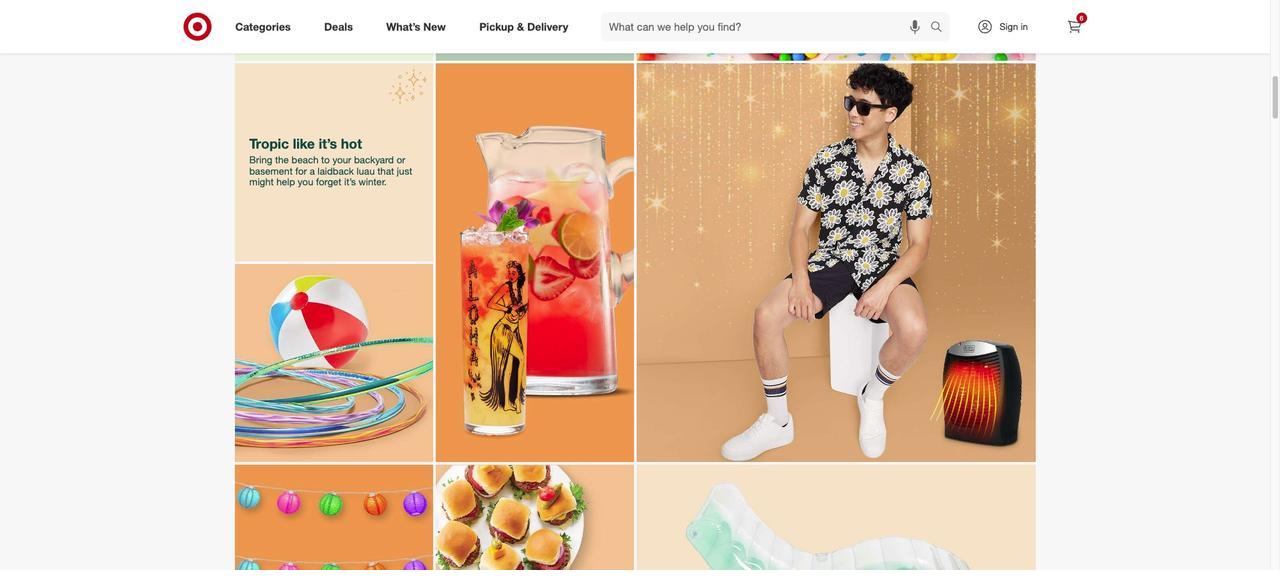 Task type: describe. For each thing, give the bounding box(es) containing it.
deals link
[[313, 12, 370, 41]]

like
[[293, 135, 315, 152]]

categories link
[[224, 12, 308, 41]]

sign in
[[1000, 21, 1028, 32]]

basement
[[249, 165, 293, 177]]

6
[[1080, 14, 1084, 22]]

tropic like it's hot bring the beach to your backyard or basement for a laidback luau that just might help you forget it's winter.
[[249, 135, 415, 188]]

what's new
[[386, 20, 446, 33]]

sign
[[1000, 21, 1019, 32]]

you
[[298, 176, 313, 188]]

backyard
[[354, 154, 394, 166]]

pickup & delivery link
[[468, 12, 585, 41]]

pickup & delivery
[[479, 20, 569, 33]]

deals
[[324, 20, 353, 33]]

in
[[1021, 21, 1028, 32]]

laidback
[[318, 165, 354, 177]]

a
[[310, 165, 315, 177]]

beach
[[292, 154, 319, 166]]

forget
[[316, 176, 342, 188]]

luau
[[357, 165, 375, 177]]

6 link
[[1060, 12, 1089, 41]]

your
[[333, 154, 351, 166]]



Task type: vqa. For each thing, say whether or not it's contained in the screenshot.
rightmost $3
no



Task type: locate. For each thing, give the bounding box(es) containing it.
hot
[[341, 135, 362, 152]]

pickup
[[479, 20, 514, 33]]

search button
[[924, 12, 956, 44]]

new
[[424, 20, 446, 33]]

delivery
[[527, 20, 569, 33]]

just
[[397, 165, 412, 177]]

what's new link
[[375, 12, 463, 41]]

1 horizontal spatial it's
[[344, 176, 356, 188]]

winter.
[[359, 176, 387, 188]]

that
[[378, 165, 394, 177]]

it's left 'luau'
[[344, 176, 356, 188]]

for
[[295, 165, 307, 177]]

it's
[[319, 135, 337, 152], [344, 176, 356, 188]]

0 vertical spatial it's
[[319, 135, 337, 152]]

tropic
[[249, 135, 289, 152]]

what's
[[386, 20, 421, 33]]

to
[[321, 154, 330, 166]]

categories
[[235, 20, 291, 33]]

sign in link
[[966, 12, 1049, 41]]

bring
[[249, 154, 273, 166]]

or
[[397, 154, 406, 166]]

search
[[924, 21, 956, 34]]

help
[[276, 176, 295, 188]]

&
[[517, 20, 524, 33]]

the
[[275, 154, 289, 166]]

0 horizontal spatial it's
[[319, 135, 337, 152]]

it's up to
[[319, 135, 337, 152]]

1 vertical spatial it's
[[344, 176, 356, 188]]

What can we help you find? suggestions appear below search field
[[601, 12, 934, 41]]

might
[[249, 176, 274, 188]]



